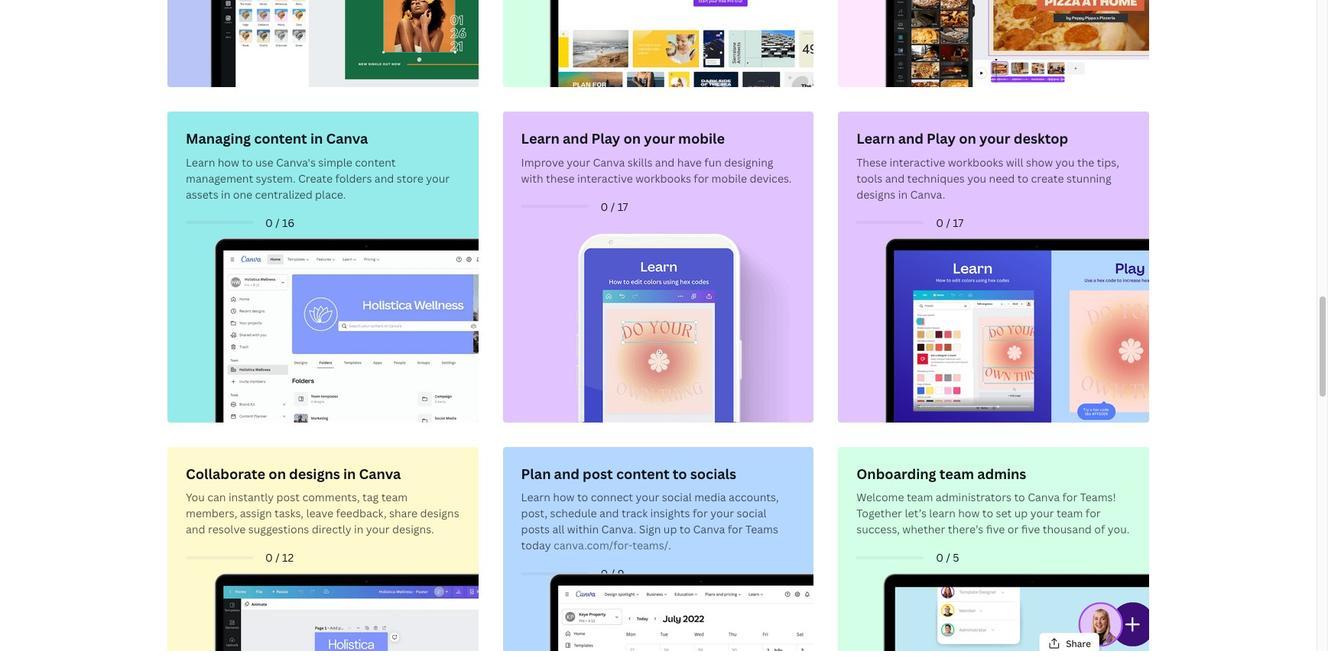 Task type: describe. For each thing, give the bounding box(es) containing it.
how inside managing content in canva learn how to use canva's simple content management system. create folders and store your assets in one centralized place.
[[218, 155, 239, 170]]

and inside learn how to connect your social media accounts, post, schedule and track insights for your social posts all within canva. sign up to canva for teams today
[[600, 507, 619, 521]]

/ for you
[[276, 551, 280, 566]]

tips,
[[1098, 155, 1120, 170]]

onboarding team admins welcome team administrators to canva for teams! together let's learn how to set up your team for success, whether there's five or five thousand of you.
[[857, 465, 1130, 537]]

let's
[[905, 507, 927, 521]]

simple
[[318, 155, 353, 170]]

for inside learn and play on your mobile improve your canva skills and have fun designing with these interactive workbooks for mobile devices.
[[694, 171, 709, 186]]

0 for how
[[265, 216, 273, 230]]

learn how to connect your social media accounts, post, schedule and track insights for your social posts all within canva. sign up to canva for teams today
[[521, 491, 779, 553]]

teams/
[[633, 539, 669, 553]]

/ for mobile
[[611, 200, 615, 214]]

to inside managing content in canva learn how to use canva's simple content management system. create folders and store your assets in one centralized place.
[[242, 155, 253, 170]]

plan
[[521, 465, 551, 484]]

team up thousand
[[1057, 507, 1084, 521]]

to up schedule
[[578, 491, 589, 505]]

and left have
[[655, 155, 675, 170]]

within
[[567, 523, 599, 537]]

learn for desktop
[[857, 130, 896, 148]]

learn
[[930, 507, 956, 521]]

up inside onboarding team admins welcome team administrators to canva for teams! together let's learn how to set up your team for success, whether there's five or five thousand of you.
[[1015, 507, 1029, 521]]

suggestions
[[248, 523, 309, 537]]

for left teams
[[728, 523, 743, 537]]

create
[[1032, 171, 1065, 186]]

today
[[521, 539, 551, 553]]

instantly
[[229, 491, 274, 505]]

sign
[[639, 523, 661, 537]]

insights
[[651, 507, 691, 521]]

tasks,
[[275, 507, 304, 521]]

managing
[[186, 130, 251, 148]]

to down insights
[[680, 523, 691, 537]]

planning and posting content to social media with canva image
[[508, 453, 814, 652]]

to down admins
[[1015, 491, 1026, 505]]

in left one
[[221, 187, 231, 202]]

stunning
[[1067, 171, 1112, 186]]

post,
[[521, 507, 548, 521]]

media
[[695, 491, 727, 505]]

1 five from the left
[[987, 523, 1006, 537]]

accounts,
[[729, 491, 779, 505]]

all
[[553, 523, 565, 537]]

for down media
[[693, 507, 708, 521]]

fun
[[705, 155, 722, 170]]

9
[[618, 567, 625, 582]]

need
[[990, 171, 1016, 186]]

tools
[[857, 171, 883, 186]]

store
[[397, 171, 424, 186]]

and inside collaborate on designs in canva you can instantly post comments, tag team members, assign tasks, leave feedback, share designs and resolve suggestions directly in your designs.
[[186, 523, 205, 537]]

designing
[[725, 155, 774, 170]]

desktop
[[1014, 130, 1069, 148]]

place.
[[315, 187, 346, 202]]

interactive inside learn and play on your mobile improve your canva skills and have fun designing with these interactive workbooks for mobile devices.
[[578, 171, 633, 186]]

comments,
[[302, 491, 360, 505]]

0 / 16
[[265, 216, 295, 230]]

17 for desktop
[[953, 216, 964, 230]]

collaborate on designs in canva you can instantly post comments, tag team members, assign tasks, leave feedback, share designs and resolve suggestions directly in your designs.
[[186, 465, 460, 537]]

tag
[[363, 491, 379, 505]]

managing content in canva learn how to use canva's simple content management system. create folders and store your assets in one centralized place.
[[186, 130, 450, 202]]

and right tools
[[886, 171, 905, 186]]

tutorials video image
[[844, 0, 1150, 88]]

0 / 5
[[937, 551, 960, 566]]

0 / 17 for desktop
[[937, 216, 964, 230]]

post inside collaborate on designs in canva you can instantly post comments, tag team members, assign tasks, leave feedback, share designs and resolve suggestions directly in your designs.
[[277, 491, 300, 505]]

1 horizontal spatial you
[[1056, 155, 1075, 170]]

share
[[389, 507, 418, 521]]

1 vertical spatial social
[[737, 507, 767, 521]]

show
[[1027, 155, 1054, 170]]

socials
[[691, 465, 737, 484]]

the
[[1078, 155, 1095, 170]]

collaborate on designs in canva image
[[173, 453, 479, 652]]

0 vertical spatial mobile
[[679, 130, 725, 148]]

your inside managing content in canva learn how to use canva's simple content management system. create folders and store your assets in one centralized place.
[[426, 171, 450, 186]]

0 for you
[[265, 551, 273, 566]]

workbooks inside learn and play on your mobile improve your canva skills and have fun designing with these interactive workbooks for mobile devices.
[[636, 171, 692, 186]]

play for mobile
[[592, 130, 621, 148]]

16
[[282, 216, 295, 230]]

onboarding
[[857, 465, 937, 484]]

workbooks inside learn and play on your desktop these interactive workbooks will show you the tips, tools and techniques you need to create stunning designs in canva.
[[948, 155, 1004, 170]]

in inside learn and play on your desktop these interactive workbooks will show you the tips, tools and techniques you need to create stunning designs in canva.
[[899, 187, 908, 202]]

members,
[[186, 507, 237, 521]]

in up simple
[[311, 130, 323, 148]]

techniques
[[908, 171, 965, 186]]

one
[[233, 187, 253, 202]]

success,
[[857, 523, 900, 537]]

onboarding team admins to canva for teams image
[[844, 453, 1150, 652]]

posts
[[521, 523, 550, 537]]

0 vertical spatial content
[[254, 130, 307, 148]]

there's
[[948, 523, 984, 537]]

1 vertical spatial you
[[968, 171, 987, 186]]

1 vertical spatial content
[[355, 155, 396, 170]]

/ for how
[[276, 216, 280, 230]]

0 for administrators
[[937, 551, 944, 566]]

your inside learn and play on your desktop these interactive workbooks will show you the tips, tools and techniques you need to create stunning designs in canva.
[[980, 130, 1011, 148]]

team up administrators
[[940, 465, 975, 484]]

in up comments,
[[343, 465, 356, 484]]

canva inside learn how to connect your social media accounts, post, schedule and track insights for your social posts all within canva. sign up to canva for teams today
[[694, 523, 726, 537]]

you
[[186, 491, 205, 505]]

/ left 9
[[611, 567, 615, 582]]

your up track at left
[[636, 491, 660, 505]]

interactive inside learn and play on your desktop these interactive workbooks will show you the tips, tools and techniques you need to create stunning designs in canva.
[[890, 155, 946, 170]]

to inside learn and play on your desktop these interactive workbooks will show you the tips, tools and techniques you need to create stunning designs in canva.
[[1018, 171, 1029, 186]]

these
[[857, 155, 888, 170]]

devices.
[[750, 171, 792, 186]]

canva's
[[276, 155, 316, 170]]

team inside collaborate on designs in canva you can instantly post comments, tag team members, assign tasks, leave feedback, share designs and resolve suggestions directly in your designs.
[[382, 491, 408, 505]]

canva inside onboarding team admins welcome team administrators to canva for teams! together let's learn how to set up your team for success, whether there's five or five thousand of you.
[[1028, 491, 1060, 505]]

2 horizontal spatial content
[[617, 465, 670, 484]]

for down teams!
[[1086, 507, 1101, 521]]

these
[[546, 171, 575, 186]]

to left set
[[983, 507, 994, 521]]

.
[[669, 539, 672, 553]]

learn and play on your desktop these interactive workbooks will show you the tips, tools and techniques you need to create stunning designs in canva.
[[857, 130, 1120, 202]]



Task type: vqa. For each thing, say whether or not it's contained in the screenshot.
fourth ',' from the right
no



Task type: locate. For each thing, give the bounding box(es) containing it.
canva.com/for-teams/ .
[[554, 539, 672, 553]]

12
[[282, 551, 294, 566]]

interactive up techniques
[[890, 155, 946, 170]]

0 horizontal spatial play
[[592, 130, 621, 148]]

mobile
[[679, 130, 725, 148], [712, 171, 747, 186]]

to
[[242, 155, 253, 170], [1018, 171, 1029, 186], [673, 465, 688, 484], [578, 491, 589, 505], [1015, 491, 1026, 505], [983, 507, 994, 521], [680, 523, 691, 537]]

on inside learn and play on your desktop these interactive workbooks will show you the tips, tools and techniques you need to create stunning designs in canva.
[[959, 130, 977, 148]]

0 vertical spatial you
[[1056, 155, 1075, 170]]

you
[[1056, 155, 1075, 170], [968, 171, 987, 186]]

0 vertical spatial interactive
[[890, 155, 946, 170]]

1 horizontal spatial interactive
[[890, 155, 946, 170]]

how up schedule
[[553, 491, 575, 505]]

1 vertical spatial designs
[[289, 465, 340, 484]]

learn inside learn how to connect your social media accounts, post, schedule and track insights for your social posts all within canva. sign up to canva for teams today
[[521, 491, 551, 505]]

1 horizontal spatial how
[[553, 491, 575, 505]]

how inside learn how to connect your social media accounts, post, schedule and track insights for your social posts all within canva. sign up to canva for teams today
[[553, 491, 575, 505]]

0 for desktop
[[937, 216, 944, 230]]

system.
[[256, 171, 296, 186]]

0 vertical spatial designs
[[857, 187, 896, 202]]

set
[[997, 507, 1012, 521]]

you left "the" at the top
[[1056, 155, 1075, 170]]

and inside managing content in canva learn how to use canva's simple content management system. create folders and store your assets in one centralized place.
[[375, 171, 394, 186]]

how inside onboarding team admins welcome team administrators to canva for teams! together let's learn how to set up your team for success, whether there's five or five thousand of you.
[[959, 507, 980, 521]]

/ left 5
[[947, 551, 951, 566]]

canva up thousand
[[1028, 491, 1060, 505]]

learn for social
[[521, 491, 551, 505]]

administrators
[[936, 491, 1012, 505]]

on up skills
[[624, 130, 641, 148]]

to left 'use'
[[242, 155, 253, 170]]

play
[[592, 130, 621, 148], [927, 130, 956, 148]]

play for desktop
[[927, 130, 956, 148]]

2 vertical spatial content
[[617, 465, 670, 484]]

on for mobile
[[624, 130, 641, 148]]

17 for mobile
[[618, 200, 629, 214]]

on for desktop
[[959, 130, 977, 148]]

to left "socials" in the bottom right of the page
[[673, 465, 688, 484]]

1 horizontal spatial play
[[927, 130, 956, 148]]

canva up simple
[[326, 130, 368, 148]]

/ left 12
[[276, 551, 280, 566]]

0 vertical spatial up
[[1015, 507, 1029, 521]]

you left need
[[968, 171, 987, 186]]

1 vertical spatial interactive
[[578, 171, 633, 186]]

learn up these
[[857, 130, 896, 148]]

0 horizontal spatial up
[[664, 523, 677, 537]]

0 / 12
[[265, 551, 294, 566]]

canva.
[[911, 187, 946, 202], [602, 523, 637, 537]]

1 horizontal spatial 0 / 17
[[937, 216, 964, 230]]

team up let's at the bottom of page
[[907, 491, 934, 505]]

play inside learn and play on your mobile improve your canva skills and have fun designing with these interactive workbooks for mobile devices.
[[592, 130, 621, 148]]

1 vertical spatial how
[[553, 491, 575, 505]]

post up tasks,
[[277, 491, 300, 505]]

0 horizontal spatial 0 / 17
[[601, 200, 629, 214]]

0 horizontal spatial workbooks
[[636, 171, 692, 186]]

can
[[207, 491, 226, 505]]

post up the connect
[[583, 465, 613, 484]]

your up skills
[[644, 130, 676, 148]]

learn for mobile
[[521, 130, 560, 148]]

up right set
[[1015, 507, 1029, 521]]

mobile up fun
[[679, 130, 725, 148]]

0 / 17
[[601, 200, 629, 214], [937, 216, 964, 230]]

content
[[254, 130, 307, 148], [355, 155, 396, 170], [617, 465, 670, 484]]

content up canva's
[[254, 130, 307, 148]]

on inside collaborate on designs in canva you can instantly post comments, tag team members, assign tasks, leave feedback, share designs and resolve suggestions directly in your designs.
[[269, 465, 286, 484]]

canva left skills
[[593, 155, 625, 170]]

five left or
[[987, 523, 1006, 537]]

will
[[1007, 155, 1024, 170]]

0 vertical spatial how
[[218, 155, 239, 170]]

canva.com/for-teams/ link
[[554, 539, 669, 553]]

canva.com/for-
[[554, 539, 633, 553]]

schedule
[[550, 507, 597, 521]]

0 vertical spatial social
[[662, 491, 692, 505]]

canva. down techniques
[[911, 187, 946, 202]]

17 down skills
[[618, 200, 629, 214]]

up
[[1015, 507, 1029, 521], [664, 523, 677, 537]]

canva. inside learn and play on your desktop these interactive workbooks will show you the tips, tools and techniques you need to create stunning designs in canva.
[[911, 187, 946, 202]]

and left store
[[375, 171, 394, 186]]

on
[[624, 130, 641, 148], [959, 130, 977, 148], [269, 465, 286, 484]]

how
[[218, 155, 239, 170], [553, 491, 575, 505], [959, 507, 980, 521]]

1 horizontal spatial social
[[737, 507, 767, 521]]

your up these
[[567, 155, 591, 170]]

post
[[583, 465, 613, 484], [277, 491, 300, 505]]

canva up tag
[[359, 465, 401, 484]]

resolve
[[208, 523, 246, 537]]

0 / 9
[[601, 567, 625, 582]]

on up instantly at left bottom
[[269, 465, 286, 484]]

0 left 9
[[601, 567, 609, 582]]

1 vertical spatial canva.
[[602, 523, 637, 537]]

1 horizontal spatial designs
[[420, 507, 460, 521]]

use
[[256, 155, 274, 170]]

admins
[[978, 465, 1027, 484]]

1 horizontal spatial five
[[1022, 523, 1041, 537]]

your up thousand
[[1031, 507, 1055, 521]]

up down insights
[[664, 523, 677, 537]]

improve
[[521, 155, 564, 170]]

0 horizontal spatial on
[[269, 465, 286, 484]]

and up improve
[[563, 130, 589, 148]]

1 horizontal spatial on
[[624, 130, 641, 148]]

2 horizontal spatial on
[[959, 130, 977, 148]]

5
[[953, 551, 960, 566]]

learn and play on your mobile improve your canva skills and have fun designing with these interactive workbooks for mobile devices.
[[521, 130, 792, 186]]

your down the feedback,
[[366, 523, 390, 537]]

your inside collaborate on designs in canva you can instantly post comments, tag team members, assign tasks, leave feedback, share designs and resolve suggestions directly in your designs.
[[366, 523, 390, 537]]

0 vertical spatial 0 / 17
[[601, 200, 629, 214]]

content up folders
[[355, 155, 396, 170]]

on up techniques
[[959, 130, 977, 148]]

1 play from the left
[[592, 130, 621, 148]]

1 horizontal spatial post
[[583, 465, 613, 484]]

and up techniques
[[899, 130, 924, 148]]

0 horizontal spatial content
[[254, 130, 307, 148]]

your right store
[[426, 171, 450, 186]]

learn inside learn and play on your mobile improve your canva skills and have fun designing with these interactive workbooks for mobile devices.
[[521, 130, 560, 148]]

assign
[[240, 507, 272, 521]]

/ down learn and play on your mobile improve your canva skills and have fun designing with these interactive workbooks for mobile devices.
[[611, 200, 615, 214]]

social
[[662, 491, 692, 505], [737, 507, 767, 521]]

team
[[940, 465, 975, 484], [382, 491, 408, 505], [907, 491, 934, 505], [1057, 507, 1084, 521]]

your up will on the right top of page
[[980, 130, 1011, 148]]

/
[[611, 200, 615, 214], [276, 216, 280, 230], [947, 216, 951, 230], [276, 551, 280, 566], [947, 551, 951, 566], [611, 567, 615, 582]]

1 horizontal spatial workbooks
[[948, 155, 1004, 170]]

0
[[601, 200, 609, 214], [265, 216, 273, 230], [937, 216, 944, 230], [265, 551, 273, 566], [937, 551, 944, 566], [601, 567, 609, 582]]

0 vertical spatial workbooks
[[948, 155, 1004, 170]]

with
[[521, 171, 544, 186]]

canva inside managing content in canva learn how to use canva's simple content management system. create folders and store your assets in one centralized place.
[[326, 130, 368, 148]]

0 horizontal spatial five
[[987, 523, 1006, 537]]

interactive down skills
[[578, 171, 633, 186]]

on inside learn and play on your mobile improve your canva skills and have fun designing with these interactive workbooks for mobile devices.
[[624, 130, 641, 148]]

0 down learn and play on your mobile improve your canva skills and have fun designing with these interactive workbooks for mobile devices.
[[601, 200, 609, 214]]

2 play from the left
[[927, 130, 956, 148]]

1 horizontal spatial up
[[1015, 507, 1029, 521]]

social down 'accounts,'
[[737, 507, 767, 521]]

collaborate
[[186, 465, 266, 484]]

canva inside collaborate on designs in canva you can instantly post comments, tag team members, assign tasks, leave feedback, share designs and resolve suggestions directly in your designs.
[[359, 465, 401, 484]]

play inside learn and play on your desktop these interactive workbooks will show you the tips, tools and techniques you need to create stunning designs in canva.
[[927, 130, 956, 148]]

for down fun
[[694, 171, 709, 186]]

0 horizontal spatial canva.
[[602, 523, 637, 537]]

workbooks down skills
[[636, 171, 692, 186]]

0 / 17 down techniques
[[937, 216, 964, 230]]

17 down techniques
[[953, 216, 964, 230]]

2 horizontal spatial designs
[[857, 187, 896, 202]]

learn inside managing content in canva learn how to use canva's simple content management system. create folders and store your assets in one centralized place.
[[186, 155, 215, 170]]

tutorials designing image
[[173, 0, 479, 88]]

management
[[186, 171, 253, 186]]

0 horizontal spatial you
[[968, 171, 987, 186]]

and
[[563, 130, 589, 148], [899, 130, 924, 148], [655, 155, 675, 170], [375, 171, 394, 186], [886, 171, 905, 186], [554, 465, 580, 484], [600, 507, 619, 521], [186, 523, 205, 537]]

designs inside learn and play on your desktop these interactive workbooks will show you the tips, tools and techniques you need to create stunning designs in canva.
[[857, 187, 896, 202]]

your inside onboarding team admins welcome team administrators to canva for teams! together let's learn how to set up your team for success, whether there's five or five thousand of you.
[[1031, 507, 1055, 521]]

of
[[1095, 523, 1106, 537]]

0 vertical spatial post
[[583, 465, 613, 484]]

how up management
[[218, 155, 239, 170]]

centralized
[[255, 187, 313, 202]]

1 vertical spatial up
[[664, 523, 677, 537]]

and down the connect
[[600, 507, 619, 521]]

0 horizontal spatial designs
[[289, 465, 340, 484]]

1 vertical spatial 17
[[953, 216, 964, 230]]

2 five from the left
[[1022, 523, 1041, 537]]

/ down techniques
[[947, 216, 951, 230]]

designs
[[857, 187, 896, 202], [289, 465, 340, 484], [420, 507, 460, 521]]

assets
[[186, 187, 219, 202]]

in down techniques
[[899, 187, 908, 202]]

designs.
[[393, 523, 434, 537]]

have
[[678, 155, 702, 170]]

learn up improve
[[521, 130, 560, 148]]

1 vertical spatial workbooks
[[636, 171, 692, 186]]

your down media
[[711, 507, 735, 521]]

1 horizontal spatial canva.
[[911, 187, 946, 202]]

0 horizontal spatial 17
[[618, 200, 629, 214]]

designs up designs.
[[420, 507, 460, 521]]

designs up comments,
[[289, 465, 340, 484]]

welcome
[[857, 491, 905, 505]]

you.
[[1108, 523, 1130, 537]]

workbooks
[[948, 155, 1004, 170], [636, 171, 692, 186]]

for
[[694, 171, 709, 186], [1063, 491, 1078, 505], [693, 507, 708, 521], [1086, 507, 1101, 521], [728, 523, 743, 537]]

0 left 5
[[937, 551, 944, 566]]

learn up management
[[186, 155, 215, 170]]

0 for mobile
[[601, 200, 609, 214]]

learn up post,
[[521, 491, 551, 505]]

0 vertical spatial canva.
[[911, 187, 946, 202]]

workbooks up need
[[948, 155, 1004, 170]]

1 vertical spatial 0 / 17
[[937, 216, 964, 230]]

0 horizontal spatial how
[[218, 155, 239, 170]]

2 vertical spatial how
[[959, 507, 980, 521]]

create
[[298, 171, 333, 186]]

connect
[[591, 491, 634, 505]]

learn and play desktop image
[[844, 117, 1150, 423]]

and down members,
[[186, 523, 205, 537]]

folders
[[335, 171, 372, 186]]

to down will on the right top of page
[[1018, 171, 1029, 186]]

whether
[[903, 523, 946, 537]]

for left teams!
[[1063, 491, 1078, 505]]

/ for desktop
[[947, 216, 951, 230]]

and right the plan
[[554, 465, 580, 484]]

learn and play mobile image
[[508, 234, 814, 423]]

0 horizontal spatial interactive
[[578, 171, 633, 186]]

0 down techniques
[[937, 216, 944, 230]]

0 / 17 down skills
[[601, 200, 629, 214]]

team up share
[[382, 491, 408, 505]]

or
[[1008, 523, 1019, 537]]

teams!
[[1081, 491, 1117, 505]]

five
[[987, 523, 1006, 537], [1022, 523, 1041, 537]]

social up insights
[[662, 491, 692, 505]]

directly
[[312, 523, 352, 537]]

canva down media
[[694, 523, 726, 537]]

2 vertical spatial designs
[[420, 507, 460, 521]]

up inside learn how to connect your social media accounts, post, schedule and track insights for your social posts all within canva. sign up to canva for teams today
[[664, 523, 677, 537]]

leave
[[306, 507, 334, 521]]

in down the feedback,
[[354, 523, 364, 537]]

teams
[[746, 523, 779, 537]]

canva. inside learn how to connect your social media accounts, post, schedule and track insights for your social posts all within canva. sign up to canva for teams today
[[602, 523, 637, 537]]

1 horizontal spatial 17
[[953, 216, 964, 230]]

canva
[[326, 130, 368, 148], [593, 155, 625, 170], [359, 465, 401, 484], [1028, 491, 1060, 505], [694, 523, 726, 537]]

together
[[857, 507, 903, 521]]

0 horizontal spatial post
[[277, 491, 300, 505]]

1 vertical spatial mobile
[[712, 171, 747, 186]]

/ for administrators
[[947, 551, 951, 566]]

1 vertical spatial post
[[277, 491, 300, 505]]

0 left 12
[[265, 551, 273, 566]]

skills
[[628, 155, 653, 170]]

plan and post content to socials
[[521, 465, 737, 484]]

/ left 16
[[276, 216, 280, 230]]

1 horizontal spatial content
[[355, 155, 396, 170]]

how up there's
[[959, 507, 980, 521]]

your
[[644, 130, 676, 148], [980, 130, 1011, 148], [567, 155, 591, 170], [426, 171, 450, 186], [636, 491, 660, 505], [711, 507, 735, 521], [1031, 507, 1055, 521], [366, 523, 390, 537]]

0 horizontal spatial social
[[662, 491, 692, 505]]

canva inside learn and play on your mobile improve your canva skills and have fun designing with these interactive workbooks for mobile devices.
[[593, 155, 625, 170]]

canva. up canva.com/for-teams/ .
[[602, 523, 637, 537]]

thousand
[[1043, 523, 1092, 537]]

designs down tools
[[857, 187, 896, 202]]

five right or
[[1022, 523, 1041, 537]]

0 left 16
[[265, 216, 273, 230]]

2 horizontal spatial how
[[959, 507, 980, 521]]

mobile down fun
[[712, 171, 747, 186]]

tutorials pro image
[[508, 0, 814, 88]]

content management pro image
[[173, 117, 479, 423]]

0 vertical spatial 17
[[618, 200, 629, 214]]

track
[[622, 507, 648, 521]]

learn inside learn and play on your desktop these interactive workbooks will show you the tips, tools and techniques you need to create stunning designs in canva.
[[857, 130, 896, 148]]

content up the connect
[[617, 465, 670, 484]]

feedback,
[[336, 507, 387, 521]]

0 / 17 for mobile
[[601, 200, 629, 214]]



